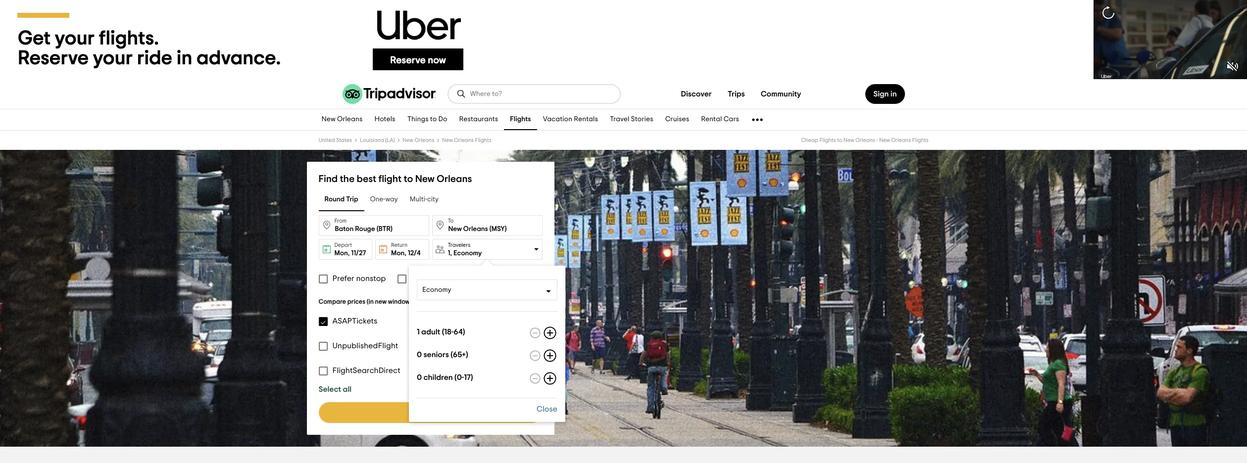 Task type: describe. For each thing, give the bounding box(es) containing it.
cruises link
[[660, 109, 696, 130]]

cruises
[[666, 116, 690, 123]]

flights
[[428, 409, 450, 417]]

unpublishedflight
[[333, 342, 398, 350]]

new orleans flights
[[442, 138, 492, 143]]

12/4
[[408, 250, 421, 257]]

find for find the best flight to new orleans
[[319, 174, 338, 184]]

flights inside flights link
[[510, 116, 531, 123]]

City or Airport text field
[[432, 216, 543, 236]]

new right (la)
[[403, 138, 414, 143]]

0 vertical spatial to
[[430, 116, 437, 123]]

children
[[424, 374, 453, 382]]

rental cars
[[702, 116, 740, 123]]

search image
[[457, 89, 466, 99]]

compare prices (in new window)
[[319, 299, 412, 306]]

(la)
[[386, 138, 395, 143]]

window)
[[388, 299, 412, 306]]

orleans left -
[[856, 138, 876, 143]]

find flights button
[[319, 403, 543, 424]]

things to do link
[[402, 109, 454, 130]]

flightsearchdirect
[[333, 367, 401, 375]]

(65+)
[[451, 351, 468, 359]]

vacation rentals link
[[537, 109, 604, 130]]

nearby
[[441, 275, 467, 283]]

orleans down things to do link
[[415, 138, 435, 143]]

mon, for mon, 11/27
[[335, 250, 350, 257]]

2 horizontal spatial to
[[838, 138, 843, 143]]

travel
[[610, 116, 630, 123]]

tripadvisor image
[[343, 84, 436, 104]]

include nearby airports
[[412, 275, 497, 283]]

states
[[336, 138, 352, 143]]

way
[[386, 196, 398, 203]]

orleans down restaurants link
[[454, 138, 474, 143]]

new
[[375, 299, 387, 306]]

1 adult (18-64)
[[417, 328, 465, 336]]

cars
[[724, 116, 740, 123]]

11/27
[[351, 250, 366, 257]]

one-way
[[370, 196, 398, 203]]

0 children (0-17)
[[417, 374, 473, 382]]

include
[[412, 275, 439, 283]]

orleans up states
[[337, 116, 363, 123]]

new up multi-city at left top
[[415, 174, 435, 184]]

sponsored
[[419, 300, 444, 305]]

adult
[[422, 328, 441, 336]]

community button
[[753, 84, 810, 104]]

17)
[[464, 374, 473, 382]]

0 seniors (65+)
[[417, 351, 468, 359]]

restaurants link
[[454, 109, 504, 130]]

in
[[891, 90, 897, 98]]

find for find flights
[[411, 409, 427, 417]]

nonstop
[[356, 275, 386, 283]]

stories
[[631, 116, 654, 123]]

louisiana (la)
[[360, 138, 395, 143]]

to
[[448, 218, 454, 224]]

travel stories
[[610, 116, 654, 123]]

sign
[[874, 90, 889, 98]]

hotels
[[375, 116, 396, 123]]

united states link
[[319, 138, 352, 143]]

new orleans flights link
[[442, 138, 492, 143]]

select
[[319, 386, 341, 394]]

prefer nonstop
[[333, 275, 386, 283]]

flight
[[379, 174, 402, 184]]

0 for 0 children (0-17)
[[417, 374, 422, 382]]

trips
[[728, 90, 745, 98]]

sign in link
[[866, 84, 905, 104]]

restaurants
[[460, 116, 499, 123]]

-
[[877, 138, 879, 143]]

louisiana
[[360, 138, 384, 143]]

travelers 1 , economy
[[448, 243, 482, 257]]

all
[[343, 386, 352, 394]]

hotels link
[[369, 109, 402, 130]]

compare
[[319, 299, 346, 306]]

ladybug
[[445, 342, 477, 350]]

return mon, 12/4
[[391, 243, 421, 257]]

rental cars link
[[696, 109, 746, 130]]

,
[[451, 250, 452, 257]]



Task type: locate. For each thing, give the bounding box(es) containing it.
new up united
[[322, 116, 336, 123]]

flights right -
[[913, 138, 929, 143]]

find inside button
[[411, 409, 427, 417]]

None search field
[[449, 85, 620, 103]]

find the best flight to new orleans
[[319, 174, 472, 184]]

prefer
[[333, 275, 355, 283]]

new orleans up states
[[322, 116, 363, 123]]

to right cheap
[[838, 138, 843, 143]]

airports
[[468, 275, 497, 283]]

0 left children
[[417, 374, 422, 382]]

1 down travelers
[[448, 250, 451, 257]]

to right flight
[[404, 174, 413, 184]]

united states
[[319, 138, 352, 143]]

1 vertical spatial to
[[838, 138, 843, 143]]

flights
[[510, 116, 531, 123], [475, 138, 492, 143], [820, 138, 837, 143], [913, 138, 929, 143]]

0 horizontal spatial find
[[319, 174, 338, 184]]

0 horizontal spatial new orleans
[[322, 116, 363, 123]]

community
[[761, 90, 802, 98]]

1 inside travelers 1 , economy
[[448, 250, 451, 257]]

new orleans link up states
[[316, 109, 369, 130]]

round trip
[[325, 196, 358, 203]]

1 vertical spatial new orleans link
[[403, 138, 435, 143]]

2 0 from the top
[[417, 374, 422, 382]]

new orleans link
[[316, 109, 369, 130], [403, 138, 435, 143]]

do
[[439, 116, 448, 123]]

to left the do
[[430, 116, 437, 123]]

1 horizontal spatial economy
[[454, 250, 482, 257]]

close
[[537, 406, 558, 414]]

1 horizontal spatial to
[[430, 116, 437, 123]]

1 vertical spatial new orleans
[[403, 138, 435, 143]]

discover
[[681, 90, 712, 98]]

cheap flights to new orleans - new orleans flights
[[802, 138, 929, 143]]

0 vertical spatial economy
[[454, 250, 482, 257]]

1 horizontal spatial new orleans
[[403, 138, 435, 143]]

new right -
[[880, 138, 891, 143]]

new orleans link down things
[[403, 138, 435, 143]]

mon, inside return mon, 12/4
[[391, 250, 407, 257]]

multi-
[[410, 196, 427, 203]]

flights right cheap
[[820, 138, 837, 143]]

1 left adult
[[417, 328, 420, 336]]

flights down search search field
[[510, 116, 531, 123]]

1
[[448, 250, 451, 257], [417, 328, 420, 336]]

seniors
[[424, 351, 449, 359]]

round
[[325, 196, 345, 203]]

depart mon, 11/27
[[335, 243, 366, 257]]

mon, down return
[[391, 250, 407, 257]]

1 horizontal spatial find
[[411, 409, 427, 417]]

return
[[391, 243, 408, 248]]

1 horizontal spatial 1
[[448, 250, 451, 257]]

rental
[[702, 116, 723, 123]]

orleans right -
[[892, 138, 912, 143]]

multi-city
[[410, 196, 439, 203]]

trips button
[[720, 84, 753, 104]]

0 for 0 seniors (65+)
[[417, 351, 422, 359]]

sign in
[[874, 90, 897, 98]]

orleans up city on the top of page
[[437, 174, 472, 184]]

prices
[[348, 299, 366, 306]]

vacation
[[543, 116, 573, 123]]

things
[[408, 116, 429, 123]]

advertisement region
[[0, 0, 1248, 79]]

trip
[[346, 196, 358, 203]]

one-
[[370, 196, 386, 203]]

0
[[417, 351, 422, 359], [417, 374, 422, 382]]

0 horizontal spatial new orleans link
[[316, 109, 369, 130]]

mon, for mon, 12/4
[[391, 250, 407, 257]]

(18-
[[442, 328, 454, 336]]

1 horizontal spatial new orleans link
[[403, 138, 435, 143]]

travel stories link
[[604, 109, 660, 130]]

economy down travelers
[[454, 250, 482, 257]]

0 horizontal spatial 1
[[417, 328, 420, 336]]

vacation rentals
[[543, 116, 598, 123]]

united
[[319, 138, 335, 143]]

orleans
[[337, 116, 363, 123], [415, 138, 435, 143], [454, 138, 474, 143], [856, 138, 876, 143], [892, 138, 912, 143], [437, 174, 472, 184]]

1 mon, from the left
[[335, 250, 350, 257]]

economy up sponsored on the left of page
[[423, 287, 452, 294]]

flights down restaurants link
[[475, 138, 492, 143]]

things to do
[[408, 116, 448, 123]]

0 left seniors
[[417, 351, 422, 359]]

best
[[357, 174, 377, 184]]

0 horizontal spatial mon,
[[335, 250, 350, 257]]

find
[[319, 174, 338, 184], [411, 409, 427, 417]]

2 mon, from the left
[[391, 250, 407, 257]]

new down the do
[[442, 138, 453, 143]]

1 horizontal spatial mon,
[[391, 250, 407, 257]]

(0-
[[455, 374, 464, 382]]

0 vertical spatial 1
[[448, 250, 451, 257]]

0 vertical spatial 0
[[417, 351, 422, 359]]

the
[[340, 174, 355, 184]]

discover button
[[673, 84, 720, 104]]

economy inside travelers 1 , economy
[[454, 250, 482, 257]]

0 vertical spatial find
[[319, 174, 338, 184]]

0 horizontal spatial to
[[404, 174, 413, 184]]

rentals
[[574, 116, 598, 123]]

city
[[427, 196, 439, 203]]

1 vertical spatial economy
[[423, 287, 452, 294]]

1 vertical spatial find
[[411, 409, 427, 417]]

new orleans
[[322, 116, 363, 123], [403, 138, 435, 143]]

select all
[[319, 386, 352, 394]]

flights link
[[504, 109, 537, 130]]

new orleans down things
[[403, 138, 435, 143]]

City or Airport text field
[[319, 216, 429, 236]]

(in
[[367, 299, 374, 306]]

find left the
[[319, 174, 338, 184]]

from
[[335, 218, 347, 224]]

2 vertical spatial to
[[404, 174, 413, 184]]

cheap
[[802, 138, 819, 143]]

1 0 from the top
[[417, 351, 422, 359]]

louisiana (la) link
[[360, 138, 395, 143]]

Search search field
[[470, 90, 612, 99]]

0 vertical spatial new orleans
[[322, 116, 363, 123]]

new left -
[[844, 138, 855, 143]]

travelers
[[448, 243, 471, 248]]

mon, inside the depart mon, 11/27
[[335, 250, 350, 257]]

asaptickets
[[333, 318, 378, 325]]

mon,
[[335, 250, 350, 257], [391, 250, 407, 257]]

to
[[430, 116, 437, 123], [838, 138, 843, 143], [404, 174, 413, 184]]

find left flights at left
[[411, 409, 427, 417]]

find flights
[[411, 409, 450, 417]]

depart
[[335, 243, 352, 248]]

1 vertical spatial 1
[[417, 328, 420, 336]]

64)
[[454, 328, 465, 336]]

0 vertical spatial new orleans link
[[316, 109, 369, 130]]

0 horizontal spatial economy
[[423, 287, 452, 294]]

mon, down depart
[[335, 250, 350, 257]]

1 vertical spatial 0
[[417, 374, 422, 382]]



Task type: vqa. For each thing, say whether or not it's contained in the screenshot.
"1" to the top
yes



